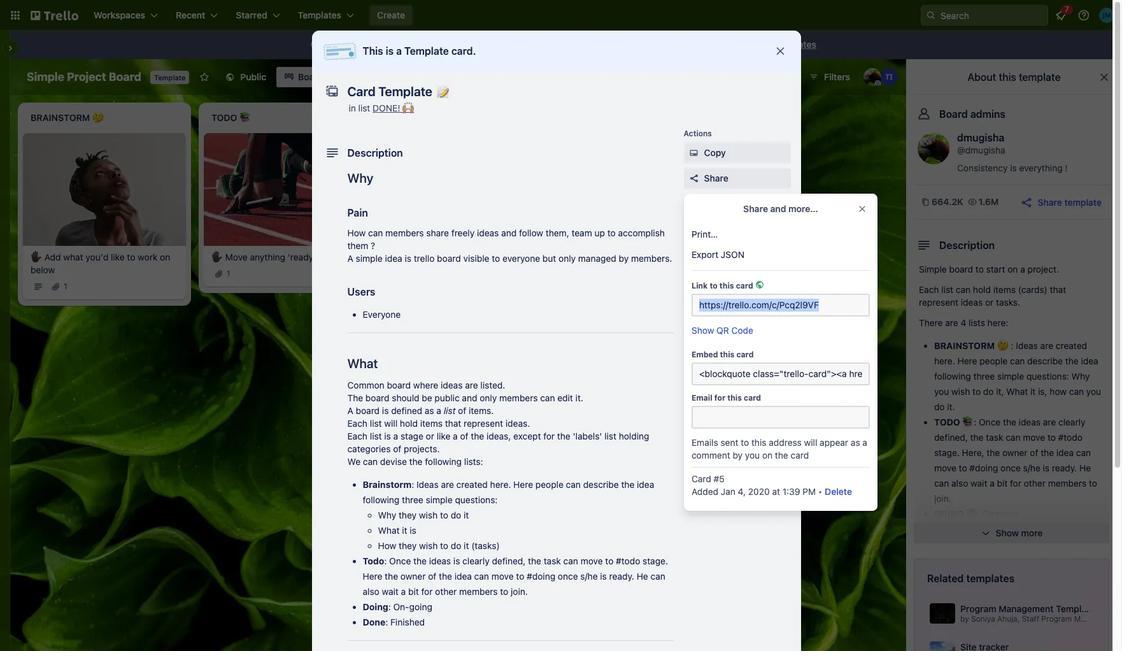 Task type: describe. For each thing, give the bounding box(es) containing it.
this for this is a public template for anyone on the internet to copy.
[[324, 39, 341, 50]]

related
[[928, 573, 964, 584]]

here for ✋🏿 move anything from doing to done here
[[596, 264, 615, 275]]

sent
[[721, 437, 739, 448]]

0 horizontal spatial 🙌🏽
[[403, 103, 414, 113]]

created for wish
[[457, 479, 488, 490]]

each list can hold items (cards) that represent ideas or tasks.
[[919, 284, 1067, 308]]

share for share and more…
[[744, 203, 768, 214]]

1 vertical spatial they
[[399, 540, 417, 551]]

of up lists:
[[460, 431, 469, 441]]

pm
[[803, 486, 816, 497]]

and inside the how can members share freely ideas and follow them, team up to accomplish them ? a simple idea is trello board visible to everyone but only managed by members.
[[501, 227, 517, 238]]

clearly for is
[[463, 556, 490, 566]]

the inside : ideas are created here. here people can describe the idea following three simple questions: why they wish to do it what it is how they wish to do it (tasks)
[[621, 479, 635, 490]]

public
[[240, 71, 266, 82]]

@dmugisha
[[957, 145, 1006, 155]]

this right the email
[[728, 393, 742, 403]]

open information menu image
[[1078, 9, 1091, 22]]

actually
[[497, 251, 528, 262]]

board down common
[[366, 392, 390, 403]]

✋🏿 move anything from doing to done here link
[[573, 251, 721, 276]]

back to home image
[[31, 5, 78, 25]]

ideas for here
[[429, 556, 451, 566]]

0 vertical spatial public
[[360, 39, 385, 50]]

0 vertical spatial and
[[771, 203, 786, 214]]

simple for simple project board
[[27, 70, 64, 83]]

✋🏿 move anything from doing to done here
[[573, 251, 705, 275]]

here. for it
[[490, 479, 511, 490]]

internet
[[500, 39, 532, 50]]

items.
[[469, 405, 494, 416]]

of inside : once the ideas are clearly defined, the task can move to #todo stage. here, the owner of the idea can move to #doing once s/he is ready. he can also wait a bit for other members to join.
[[1030, 447, 1039, 458]]

ahuja,
[[998, 614, 1020, 624]]

it down brainstorm
[[402, 525, 407, 536]]

following for you
[[935, 371, 971, 382]]

1 horizontal spatial you
[[935, 386, 949, 397]]

ready. for : once the ideas are clearly defined, the task can move to #todo stage. here, the owner of the idea can move to #doing once s/he is ready. he can also wait a bit for other members to join.
[[1052, 462, 1077, 473]]

finished inside doing : on-going done : finished
[[391, 617, 425, 627]]

stage. for : once the ideas are clearly defined, the task can move to #todo stage. here, the owner of the idea can move to #doing once s/he is ready. he can also wait a bit for other members to join.
[[935, 447, 960, 458]]

: inside : ideas are created here. here people can describe the idea following three simple questions: why you wish to do it, what it is, how can you do it.
[[1011, 340, 1014, 351]]

done
[[573, 264, 594, 275]]

added
[[692, 486, 719, 497]]

idea inside : ideas are created here. here people can describe the idea following three simple questions: why you wish to do it, what it is, how can you do it.
[[1081, 355, 1099, 366]]

✋🏿 for ✋🏿 move anything that is actually started here
[[392, 251, 404, 262]]

people for it
[[536, 479, 564, 490]]

explore more templates
[[717, 39, 817, 50]]

0 horizontal spatial why
[[348, 171, 373, 185]]

idea inside : ideas are created here. here people can describe the idea following three simple questions: why they wish to do it what it is how they wish to do it (tasks)
[[637, 479, 654, 490]]

about
[[968, 71, 997, 83]]

✋🏿 add what you'd like to work on below link
[[31, 251, 178, 276]]

questions: for it,
[[1027, 371, 1070, 382]]

comment
[[692, 450, 730, 461]]

task for are
[[986, 432, 1004, 443]]

'labels'
[[573, 431, 602, 441]]

: inside : ideas are created here. here people can describe the idea following three simple questions: why they wish to do it what it is how they wish to do it (tasks)
[[412, 479, 414, 490]]

common
[[348, 380, 385, 391]]

star or unstar board image
[[200, 72, 210, 82]]

0 vertical spatial what
[[348, 356, 378, 371]]

other for ongoing
[[1024, 478, 1046, 489]]

represent inside common board where ideas are listed. the board should be public and only members can edit it. a board is defined as a list of items. each list will hold items that represent ideas. each list is a stage or like a of the ideas, except for the 'labels' list holding categories of projects. we can devise the following lists:
[[464, 418, 503, 429]]

is,
[[1038, 386, 1048, 397]]

idea inside : once the ideas are clearly defined, the task can move to #todo stage. here, the owner of the idea can move to #doing once s/he is ready. he can also wait a bit for other members to join.
[[1057, 447, 1074, 458]]

show for show more
[[996, 527, 1019, 538]]

delete
[[825, 486, 852, 497]]

card up email for this card text box
[[744, 393, 761, 403]]

follow
[[519, 227, 543, 238]]

1 vertical spatial each
[[348, 418, 368, 429]]

like inside common board where ideas are listed. the board should be public and only members can edit it. a board is defined as a list of items. each list will hold items that represent ideas. each list is a stage or like a of the ideas, except for the 'labels' list holding categories of projects. we can devise the following lists:
[[437, 431, 451, 441]]

is inside : once the ideas are clearly defined, the task can move to #todo stage. here, the owner of the idea can move to #doing once s/he is ready. he can also wait a bit for other members to join.
[[1043, 462, 1050, 473]]

print… link
[[684, 224, 878, 245]]

defined
[[391, 405, 422, 416]]

should
[[392, 392, 420, 403]]

brainstorm 🤔
[[935, 340, 1009, 351]]

public button
[[217, 67, 274, 87]]

is inside '✋🏿 move anything that is actually started here'
[[487, 251, 494, 262]]

code
[[732, 325, 754, 336]]

simple inside the how can members share freely ideas and follow them, team up to accomplish them ? a simple idea is trello board visible to everyone but only managed by members.
[[356, 253, 383, 264]]

share and more…
[[744, 203, 819, 214]]

members inside the how can members share freely ideas and follow them, team up to accomplish them ? a simple idea is trello board visible to everyone but only managed by members.
[[385, 227, 424, 238]]

share
[[426, 227, 449, 238]]

delete button
[[825, 485, 852, 498]]

defined, for is
[[492, 556, 526, 566]]

0 horizontal spatial templates
[[775, 39, 817, 50]]

jan
[[721, 486, 736, 497]]

ideas inside the how can members share freely ideas and follow them, team up to accomplish them ? a simple idea is trello board visible to everyone but only managed by members.
[[477, 227, 499, 238]]

2 horizontal spatial you
[[1087, 386, 1102, 397]]

only inside common board where ideas are listed. the board should be public and only members can edit it. a board is defined as a list of items. each list will hold items that represent ideas. each list is a stage or like a of the ideas, except for the 'labels' list holding categories of projects. we can devise the following lists:
[[480, 392, 497, 403]]

simple for : ideas are created here. here people can describe the idea following three simple questions: why they wish to do it what it is how they wish to do it (tasks)
[[426, 494, 453, 505]]

emails sent to this address will appear as a comment by you on the card
[[692, 437, 868, 461]]

#doing for is
[[527, 571, 556, 582]]

ready. for : once the ideas is clearly defined, the task can move to #todo stage. here the owner of the idea can move to #doing once s/he is ready. he can also wait a bit for other members to join.
[[609, 571, 634, 582]]

what
[[63, 251, 83, 262]]

the
[[348, 392, 363, 403]]

this inside 'emails sent to this address will appear as a comment by you on the card'
[[752, 437, 767, 448]]

it left (tasks)
[[464, 540, 469, 551]]

s/he for : once the ideas is clearly defined, the task can move to #todo stage. here the owner of the idea can move to #doing once s/he is ready. he can also wait a bit for other members to join.
[[581, 571, 598, 582]]

manager
[[1075, 614, 1106, 624]]

will inside common board where ideas are listed. the board should be public and only members can edit it. a board is defined as a list of items. each list will hold items that represent ideas. each list is a stage or like a of the ideas, except for the 'labels' list holding categories of projects. we can devise the following lists:
[[384, 418, 398, 429]]

by inside program management template by soniya ahuja, staff program manager @ br
[[961, 614, 969, 624]]

join. for doing : on-going done : finished
[[511, 586, 528, 597]]

card down code
[[737, 350, 754, 359]]

todo 📚
[[935, 417, 974, 427]]

todo
[[935, 417, 961, 427]]

more for show
[[1022, 527, 1043, 538]]

is inside the how can members share freely ideas and follow them, team up to accomplish them ? a simple idea is trello board visible to everyone but only managed by members.
[[405, 253, 412, 264]]

template inside button
[[1065, 197, 1102, 207]]

1 vertical spatial template
[[1019, 71, 1061, 83]]

anything for 'ready'
[[250, 251, 285, 262]]

?
[[371, 240, 375, 251]]

1 vertical spatial templates
[[967, 573, 1015, 584]]

for inside : once the ideas is clearly defined, the task can move to #todo stage. here the owner of the idea can move to #doing once s/he is ready. he can also wait a bit for other members to join.
[[421, 586, 433, 597]]

idea inside : once the ideas is clearly defined, the task can move to #todo stage. here the owner of the idea can move to #doing once s/he is ready. he can also wait a bit for other members to join.
[[455, 571, 472, 582]]

to inside 'emails sent to this address will appear as a comment by you on the card'
[[741, 437, 749, 448]]

brainstorm
[[363, 479, 412, 490]]

lists
[[969, 317, 985, 328]]

about this template
[[968, 71, 1061, 83]]

can inside : ideas are created here. here people can describe the idea following three simple questions: why they wish to do it what it is how they wish to do it (tasks)
[[566, 479, 581, 490]]

2 vertical spatial each
[[348, 431, 368, 441]]

to inside ✋🏿 add what you'd like to work on below
[[127, 251, 135, 262]]

of left 'items.'
[[458, 405, 466, 416]]

that inside common board where ideas are listed. the board should be public and only members can edit it. a board is defined as a list of items. each list will hold items that represent ideas. each list is a stage or like a of the ideas, except for the 'labels' list holding categories of projects. we can devise the following lists:
[[445, 418, 461, 429]]

or inside the each list can hold items (cards) that represent ideas or tasks.
[[985, 297, 994, 308]]

consistency
[[957, 162, 1008, 173]]

move for ✋🏿 move anything 'ready' here
[[225, 251, 248, 262]]

where
[[413, 380, 438, 391]]

card left template.
[[606, 327, 622, 337]]

customize views image
[[337, 71, 350, 83]]

#todo for : once the ideas is clearly defined, the task can move to #todo stage. here the owner of the idea can move to #doing once s/he is ready. he can also wait a bit for other members to join.
[[616, 556, 640, 566]]

also for here
[[363, 586, 380, 597]]

done! inside doing ⚙️ : ongoing done! 🙌🏽 : finished
[[935, 524, 963, 534]]

only inside the how can members share freely ideas and follow them, team up to accomplish them ? a simple idea is trello board visible to everyone but only managed by members.
[[559, 253, 576, 264]]

them,
[[546, 227, 569, 238]]

hold inside common board where ideas are listed. the board should be public and only members can edit it. a board is defined as a list of items. each list will hold items that represent ideas. each list is a stage or like a of the ideas, except for the 'labels' list holding categories of projects. we can devise the following lists:
[[400, 418, 418, 429]]

admins
[[971, 108, 1006, 120]]

public inside common board where ideas are listed. the board should be public and only members can edit it. a board is defined as a list of items. each list will hold items that represent ideas. each list is a stage or like a of the ideas, except for the 'labels' list holding categories of projects. we can devise the following lists:
[[435, 392, 460, 403]]

appear
[[820, 437, 849, 448]]

a inside common board where ideas are listed. the board should be public and only members can edit it. a board is defined as a list of items. each list will hold items that represent ideas. each list is a stage or like a of the ideas, except for the 'labels' list holding categories of projects. we can devise the following lists:
[[348, 405, 353, 416]]

it inside : ideas are created here. here people can describe the idea following three simple questions: why you wish to do it, what it is, how can you do it.
[[1031, 386, 1036, 397]]

email for this card
[[692, 393, 761, 403]]

up
[[595, 227, 605, 238]]

anyone
[[440, 39, 469, 50]]

share button
[[684, 168, 791, 189]]

ideas for is
[[417, 479, 439, 490]]

s/he for : once the ideas are clearly defined, the task can move to #todo stage. here, the owner of the idea can move to #doing once s/he is ready. he can also wait a bit for other members to join.
[[1023, 462, 1041, 473]]

for inside common board where ideas are listed. the board should be public and only members can edit it. a board is defined as a list of items. each list will hold items that represent ideas. each list is a stage or like a of the ideas, except for the 'labels' list holding categories of projects. we can devise the following lists:
[[544, 431, 555, 441]]

that inside '✋🏿 move anything that is actually started here'
[[469, 251, 485, 262]]

link
[[692, 281, 708, 290]]

board up should
[[387, 380, 411, 391]]

1:39
[[783, 486, 800, 497]]

: left ongoing on the right
[[978, 508, 980, 519]]

board for board admins
[[940, 108, 968, 120]]

a inside 'emails sent to this address will appear as a comment by you on the card'
[[863, 437, 868, 448]]

this right about
[[999, 71, 1017, 83]]

jeremy miller (jeremymiller198) image
[[1100, 8, 1115, 23]]

lists:
[[464, 456, 483, 467]]

by inside 'emails sent to this address will appear as a comment by you on the card'
[[733, 450, 743, 461]]

members inside : once the ideas are clearly defined, the task can move to #todo stage. here, the owner of the idea can move to #doing once s/he is ready. he can also wait a bit for other members to join.
[[1048, 478, 1087, 489]]

1.6m
[[979, 196, 999, 207]]

card #5 added jan 4, 2020 at 1:39 pm • delete
[[692, 473, 852, 497]]

what for : ideas are created here. here people can describe the idea following three simple questions: why they wish to do it what it is how they wish to do it (tasks)
[[378, 525, 400, 536]]

on right anyone
[[472, 39, 482, 50]]

card.
[[452, 45, 476, 57]]

how inside the how can members share freely ideas and follow them, team up to accomplish them ? a simple idea is trello board visible to everyone but only managed by members.
[[348, 227, 366, 238]]

0 horizontal spatial done!
[[373, 103, 400, 113]]

✋🏿 move anything 'ready' here link
[[211, 251, 359, 264]]

todo
[[363, 556, 384, 566]]

ideas inside the each list can hold items (cards) that represent ideas or tasks.
[[961, 297, 983, 308]]

0 vertical spatial 1
[[227, 269, 230, 278]]

also for here,
[[952, 478, 969, 489]]

items inside common board where ideas are listed. the board should be public and only members can edit it. a board is defined as a list of items. each list will hold items that represent ideas. each list is a stage or like a of the ideas, except for the 'labels' list holding categories of projects. we can devise the following lists:
[[420, 418, 443, 429]]

actions
[[684, 129, 712, 138]]

anything for from
[[612, 251, 647, 262]]

•
[[819, 486, 823, 497]]

he for : once the ideas are clearly defined, the task can move to #todo stage. here, the owner of the idea can move to #doing once s/he is ready. he can also wait a bit for other members to join.
[[1080, 462, 1091, 473]]

brainstorm
[[935, 340, 995, 351]]

there are 4 lists here:
[[919, 317, 1009, 328]]

you inside 'emails sent to this address will appear as a comment by you on the card'
[[745, 450, 760, 461]]

board left 'start'
[[950, 264, 973, 275]]

once for is
[[558, 571, 578, 582]]

are inside : once the ideas are clearly defined, the task can move to #todo stage. here, the owner of the idea can move to #doing once s/he is ready. he can also wait a bit for other members to join.
[[1043, 417, 1056, 427]]

1 vertical spatial dmugisha (dmugisha) image
[[918, 133, 950, 164]]

items inside the each list can hold items (cards) that represent ideas or tasks.
[[994, 284, 1016, 295]]

to inside : ideas are created here. here people can describe the idea following three simple questions: why you wish to do it, what it is, how can you do it.
[[973, 386, 981, 397]]

following inside common board where ideas are listed. the board should be public and only members can edit it. a board is defined as a list of items. each list will hold items that represent ideas. each list is a stage or like a of the ideas, except for the 'labels' list holding categories of projects. we can devise the following lists:
[[425, 456, 462, 467]]

how can members share freely ideas and follow them, team up to accomplish them ? a simple idea is trello board visible to everyone but only managed by members.
[[348, 227, 672, 264]]

a inside : once the ideas is clearly defined, the task can move to #todo stage. here the owner of the idea can move to #doing once s/he is ready. he can also wait a bit for other members to join.
[[401, 586, 406, 597]]

1 horizontal spatial program
[[1042, 614, 1072, 624]]

simple for : ideas are created here. here people can describe the idea following three simple questions: why you wish to do it, what it is, how can you do it.
[[998, 371, 1024, 382]]

ongoing
[[983, 508, 1018, 519]]

explore
[[717, 39, 748, 50]]

a inside the how can members share freely ideas and follow them, team up to accomplish them ? a simple idea is trello board visible to everyone but only managed by members.
[[348, 253, 353, 264]]

are inside : ideas are created here. here people can describe the idea following three simple questions: why they wish to do it what it is how they wish to do it (tasks)
[[441, 479, 454, 490]]

Embed this card text field
[[692, 362, 870, 385]]

join. for doing ⚙️ : ongoing done! 🙌🏽 : finished
[[935, 493, 952, 504]]

will inside 'emails sent to this address will appear as a comment by you on the card'
[[804, 437, 818, 448]]

work
[[138, 251, 158, 262]]

a inside : once the ideas are clearly defined, the task can move to #todo stage. here, the owner of the idea can move to #doing once s/he is ready. he can also wait a bit for other members to join.
[[990, 478, 995, 489]]

in list done! 🙌🏽
[[349, 103, 414, 113]]

export json
[[692, 249, 745, 260]]

export
[[692, 249, 719, 260]]

search image
[[926, 10, 936, 20]]

🙌🏽 inside doing ⚙️ : ongoing done! 🙌🏽 : finished
[[966, 524, 977, 534]]

on inside 'emails sent to this address will appear as a comment by you on the card'
[[763, 450, 773, 461]]

✋🏿 for ✋🏿 move anything 'ready' here
[[211, 251, 223, 262]]

done! 🙌🏽 link
[[373, 103, 414, 113]]

!
[[1065, 162, 1068, 173]]

are left "4"
[[946, 317, 959, 328]]

it. inside common board where ideas are listed. the board should be public and only members can edit it. a board is defined as a list of items. each list will hold items that represent ideas. each list is a stage or like a of the ideas, except for the 'labels' list holding categories of projects. we can devise the following lists:
[[576, 392, 583, 403]]

are inside common board where ideas are listed. the board should be public and only members can edit it. a board is defined as a list of items. each list will hold items that represent ideas. each list is a stage or like a of the ideas, except for the 'labels' list holding categories of projects. we can devise the following lists:
[[465, 380, 478, 391]]

task for is
[[544, 556, 561, 566]]

0 horizontal spatial 1
[[64, 281, 67, 291]]

0 vertical spatial they
[[399, 510, 417, 520]]

close popover image
[[857, 204, 868, 214]]

2 vertical spatial wish
[[419, 540, 438, 551]]

ideas.
[[506, 418, 530, 429]]

move for ✋🏿 move anything from doing to done here
[[587, 251, 609, 262]]

created for you
[[1056, 340, 1087, 351]]

once for todo 📚
[[979, 417, 1001, 427]]

it down lists:
[[464, 510, 469, 520]]

for right the email
[[715, 393, 726, 403]]

of up devise
[[393, 443, 402, 454]]

wish for you
[[952, 386, 970, 397]]

emails
[[692, 437, 718, 448]]

board inside "text field"
[[109, 70, 141, 83]]

show more
[[996, 527, 1043, 538]]

owner for here,
[[1003, 447, 1028, 458]]

and inside common board where ideas are listed. the board should be public and only members can edit it. a board is defined as a list of items. each list will hold items that represent ideas. each list is a stage or like a of the ideas, except for the 'labels' list holding categories of projects. we can devise the following lists:
[[462, 392, 477, 403]]

members inside common board where ideas are listed. the board should be public and only members can edit it. a board is defined as a list of items. each list will hold items that represent ideas. each list is a stage or like a of the ideas, except for the 'labels' list holding categories of projects. we can devise the following lists:
[[499, 392, 538, 403]]

address
[[769, 437, 802, 448]]

he for : once the ideas is clearly defined, the task can move to #todo stage. here the owner of the idea can move to #doing once s/he is ready. he can also wait a bit for other members to join.
[[637, 571, 648, 582]]

0 horizontal spatial here
[[318, 251, 337, 262]]

card down json
[[736, 281, 753, 290]]

0 horizontal spatial dmugisha (dmugisha) image
[[864, 68, 882, 86]]

: left on- on the left of the page
[[388, 601, 391, 612]]

it. inside : ideas are created here. here people can describe the idea following three simple questions: why you wish to do it, what it is, how can you do it.
[[948, 401, 955, 412]]

members inside : once the ideas is clearly defined, the task can move to #todo stage. here the owner of the idea can move to #doing once s/he is ready. he can also wait a bit for other members to join.
[[459, 586, 498, 597]]

holding
[[619, 431, 649, 441]]

template inside program management template by soniya ahuja, staff program manager @ br
[[1056, 603, 1095, 614]]

from
[[650, 251, 669, 262]]

: ideas are created here. here people can describe the idea following three simple questions: why you wish to do it, what it is, how can you do it.
[[935, 340, 1102, 412]]

represent inside the each list can hold items (cards) that represent ideas or tasks.
[[919, 297, 959, 308]]

✋🏿 move anything that is actually started here link
[[392, 251, 540, 276]]

but
[[543, 253, 556, 264]]

project
[[67, 70, 106, 83]]

for left anyone
[[426, 39, 437, 50]]

ideas for is,
[[1016, 340, 1038, 351]]

are inside : ideas are created here. here people can describe the idea following three simple questions: why you wish to do it, what it is, how can you do it.
[[1041, 340, 1054, 351]]

the inside 'emails sent to this address will appear as a comment by you on the card'
[[775, 450, 789, 461]]

bit for going
[[408, 586, 419, 597]]

4
[[961, 317, 967, 328]]

sm image for this is a public template for anyone on the internet to copy.
[[308, 39, 321, 52]]

#doing for are
[[970, 462, 998, 473]]

primary element
[[0, 0, 1122, 31]]

management
[[999, 603, 1054, 614]]

simple project board
[[27, 70, 141, 83]]

board admins
[[940, 108, 1006, 120]]

create
[[377, 10, 405, 20]]

share template button
[[1020, 196, 1102, 209]]

card inside 'emails sent to this address will appear as a comment by you on the card'
[[791, 450, 809, 461]]

by inside the how can members share freely ideas and follow them, team up to accomplish them ? a simple idea is trello board visible to everyone but only managed by members.
[[619, 253, 629, 264]]



Task type: vqa. For each thing, say whether or not it's contained in the screenshot.
third Move from the right
yes



Task type: locate. For each thing, give the bounding box(es) containing it.
0 vertical spatial clearly
[[1059, 417, 1086, 427]]

what inside : ideas are created here. here people can describe the idea following three simple questions: why you wish to do it, what it is, how can you do it.
[[1007, 386, 1028, 397]]

0 vertical spatial ideas
[[1016, 340, 1038, 351]]

items up 'stage'
[[420, 418, 443, 429]]

1 horizontal spatial created
[[1056, 340, 1087, 351]]

simple inside : ideas are created here. here people can describe the idea following three simple questions: why you wish to do it, what it is, how can you do it.
[[998, 371, 1024, 382]]

this card is a template.
[[589, 327, 672, 337]]

users
[[348, 286, 376, 298]]

simple up it,
[[998, 371, 1024, 382]]

0 horizontal spatial template
[[387, 39, 423, 50]]

finished down ongoing on the right
[[982, 524, 1016, 534]]

0 horizontal spatial more
[[751, 39, 772, 50]]

1 vertical spatial other
[[435, 586, 457, 597]]

board left customize views icon
[[298, 71, 323, 82]]

filters
[[824, 71, 850, 82]]

for up ongoing on the right
[[1010, 478, 1022, 489]]

: once the ideas is clearly defined, the task can move to #todo stage. here the owner of the idea can move to #doing once s/he is ready. he can also wait a bit for other members to join.
[[363, 556, 668, 597]]

hold inside the each list can hold items (cards) that represent ideas or tasks.
[[973, 284, 991, 295]]

0 vertical spatial wish
[[952, 386, 970, 397]]

anything inside '✋🏿 move anything that is actually started here'
[[431, 251, 466, 262]]

here down managed
[[596, 264, 615, 275]]

1 horizontal spatial 1
[[227, 269, 230, 278]]

hold down defined
[[400, 418, 418, 429]]

stage. for : once the ideas is clearly defined, the task can move to #todo stage. here the owner of the idea can move to #doing once s/he is ready. he can also wait a bit for other members to join.
[[643, 556, 668, 566]]

2 horizontal spatial anything
[[612, 251, 647, 262]]

Link to this card text field
[[692, 294, 870, 317]]

program right staff
[[1042, 614, 1072, 624]]

1 anything from the left
[[250, 251, 285, 262]]

: inside : once the ideas is clearly defined, the task can move to #todo stage. here the owner of the idea can move to #doing once s/he is ready. he can also wait a bit for other members to join.
[[384, 556, 387, 566]]

show down ongoing on the right
[[996, 527, 1019, 538]]

#todo inside : once the ideas is clearly defined, the task can move to #todo stage. here the owner of the idea can move to #doing once s/he is ready. he can also wait a bit for other members to join.
[[616, 556, 640, 566]]

#todo inside : once the ideas are clearly defined, the task can move to #todo stage. here, the owner of the idea can move to #doing once s/he is ready. he can also wait a bit for other members to join.
[[1059, 432, 1083, 443]]

7 notifications image
[[1054, 8, 1069, 23]]

categories
[[348, 443, 391, 454]]

2 horizontal spatial that
[[1050, 284, 1067, 295]]

2 vertical spatial that
[[445, 418, 461, 429]]

share down everything
[[1038, 197, 1062, 207]]

owner inside : once the ideas are clearly defined, the task can move to #todo stage. here, the owner of the idea can move to #doing once s/he is ready. he can also wait a bit for other members to join.
[[1003, 447, 1028, 458]]

each down the
[[348, 418, 368, 429]]

three for they
[[402, 494, 423, 505]]

sm image
[[308, 39, 321, 52], [688, 147, 700, 159]]

0 horizontal spatial it.
[[576, 392, 583, 403]]

share inside button
[[1038, 197, 1062, 207]]

wait for ⚙️
[[971, 478, 988, 489]]

wish inside : ideas are created here. here people can describe the idea following three simple questions: why you wish to do it, what it is, how can you do it.
[[952, 386, 970, 397]]

questions: inside : ideas are created here. here people can describe the idea following three simple questions: why they wish to do it what it is how they wish to do it (tasks)
[[455, 494, 498, 505]]

other
[[1024, 478, 1046, 489], [435, 586, 457, 597]]

related templates
[[928, 573, 1015, 584]]

3 move from the left
[[587, 251, 609, 262]]

pain
[[348, 207, 368, 219]]

he inside : once the ideas is clearly defined, the task can move to #todo stage. here the owner of the idea can move to #doing once s/he is ready. he can also wait a bit for other members to join.
[[637, 571, 648, 582]]

of up going
[[428, 571, 437, 582]]

created inside : ideas are created here. here people can describe the idea following three simple questions: why they wish to do it what it is how they wish to do it (tasks)
[[457, 479, 488, 490]]

2 horizontal spatial here
[[958, 355, 978, 366]]

common board where ideas are listed. the board should be public and only members can edit it. a board is defined as a list of items. each list will hold items that represent ideas. each list is a stage or like a of the ideas, except for the 'labels' list holding categories of projects. we can devise the following lists:
[[348, 380, 649, 467]]

finished inside doing ⚙️ : ongoing done! 🙌🏽 : finished
[[982, 524, 1016, 534]]

qr
[[717, 325, 729, 336]]

: down ⚙️
[[977, 524, 980, 534]]

defined, inside : once the ideas are clearly defined, the task can move to #todo stage. here, the owner of the idea can move to #doing once s/he is ready. he can also wait a bit for other members to join.
[[935, 432, 968, 443]]

started
[[392, 264, 422, 275]]

1 horizontal spatial s/he
[[1023, 462, 1041, 473]]

2020
[[748, 486, 770, 497]]

ideas up "lists"
[[961, 297, 983, 308]]

it. right edit
[[576, 392, 583, 403]]

1 horizontal spatial also
[[952, 478, 969, 489]]

trello
[[414, 253, 435, 264]]

board for board
[[298, 71, 323, 82]]

#todo
[[1059, 432, 1083, 443], [616, 556, 640, 566]]

1 vertical spatial hold
[[400, 418, 418, 429]]

0 vertical spatial other
[[1024, 478, 1046, 489]]

here for it
[[514, 479, 533, 490]]

1 horizontal spatial template
[[405, 45, 449, 57]]

other for going
[[435, 586, 457, 597]]

describe inside : ideas are created here. here people can describe the idea following three simple questions: why they wish to do it what it is how they wish to do it (tasks)
[[583, 479, 619, 490]]

2 ✋🏿 from the left
[[211, 251, 223, 262]]

once inside : once the ideas is clearly defined, the task can move to #todo stage. here the owner of the idea can move to #doing once s/he is ready. he can also wait a bit for other members to join.
[[558, 571, 578, 582]]

this is a public template for anyone on the internet to copy.
[[324, 39, 567, 50]]

br
[[1117, 614, 1122, 624]]

why for : ideas are created here. here people can describe the idea following three simple questions: why they wish to do it what it is how they wish to do it (tasks)
[[378, 510, 396, 520]]

0 horizontal spatial created
[[457, 479, 488, 490]]

1 horizontal spatial simple
[[919, 264, 947, 275]]

bit up going
[[408, 586, 419, 597]]

idea inside the how can members share freely ideas and follow them, team up to accomplish them ? a simple idea is trello board visible to everyone but only managed by members.
[[385, 253, 402, 264]]

on inside ✋🏿 add what you'd like to work on below
[[160, 251, 170, 262]]

: once the ideas are clearly defined, the task can move to #todo stage. here, the owner of the idea can move to #doing once s/he is ready. he can also wait a bit for other members to join.
[[935, 417, 1098, 504]]

how
[[1050, 386, 1067, 397]]

a down the
[[348, 405, 353, 416]]

✋🏿 inside ✋🏿 add what you'd like to work on below
[[31, 251, 42, 262]]

move inside ✋🏿 move anything from doing to done here
[[587, 251, 609, 262]]

0 horizontal spatial join.
[[511, 586, 528, 597]]

as inside common board where ideas are listed. the board should be public and only members can edit it. a board is defined as a list of items. each list will hold items that represent ideas. each list is a stage or like a of the ideas, except for the 'labels' list holding categories of projects. we can devise the following lists:
[[425, 405, 434, 416]]

share for share
[[704, 173, 729, 183]]

on down address
[[763, 450, 773, 461]]

✋🏿 for ✋🏿 add what you'd like to work on below
[[31, 251, 42, 262]]

of right here,
[[1030, 447, 1039, 458]]

0 horizontal spatial questions:
[[455, 494, 498, 505]]

0 horizontal spatial stage.
[[643, 556, 668, 566]]

1 horizontal spatial why
[[378, 510, 396, 520]]

three inside : ideas are created here. here people can describe the idea following three simple questions: why they wish to do it what it is how they wish to do it (tasks)
[[402, 494, 423, 505]]

it.
[[576, 392, 583, 403], [948, 401, 955, 412]]

0 vertical spatial by
[[619, 253, 629, 264]]

each up categories
[[348, 431, 368, 441]]

simple down projects.
[[426, 494, 453, 505]]

here inside ✋🏿 move anything from doing to done here
[[596, 264, 615, 275]]

1 horizontal spatial he
[[1080, 462, 1091, 473]]

following inside : ideas are created here. here people can describe the idea following three simple questions: why they wish to do it what it is how they wish to do it (tasks)
[[363, 494, 400, 505]]

1 horizontal spatial done!
[[935, 524, 963, 534]]

2 vertical spatial what
[[378, 525, 400, 536]]

except
[[514, 431, 541, 441]]

🤔
[[997, 340, 1009, 351]]

or left tasks.
[[985, 297, 994, 308]]

1 horizontal spatial it.
[[948, 401, 955, 412]]

wish for they
[[419, 510, 438, 520]]

sm image for copy
[[688, 147, 700, 159]]

wait inside : once the ideas is clearly defined, the task can move to #todo stage. here the owner of the idea can move to #doing once s/he is ready. he can also wait a bit for other members to join.
[[382, 586, 399, 597]]

0 horizontal spatial by
[[619, 253, 629, 264]]

what
[[348, 356, 378, 371], [1007, 386, 1028, 397], [378, 525, 400, 536]]

more right doing ⚙️ : ongoing done! 🙌🏽 : finished at the right bottom
[[1022, 527, 1043, 538]]

in
[[349, 103, 356, 113]]

s/he inside : once the ideas is clearly defined, the task can move to #todo stage. here the owner of the idea can move to #doing once s/he is ready. he can also wait a bit for other members to join.
[[581, 571, 598, 582]]

task down it,
[[986, 432, 1004, 443]]

sm image inside copy link
[[688, 147, 700, 159]]

a
[[348, 253, 353, 264], [348, 405, 353, 416]]

anything down share
[[431, 251, 466, 262]]

1 move from the left
[[225, 251, 248, 262]]

Search field
[[936, 6, 1048, 25]]

1 horizontal spatial three
[[974, 371, 995, 382]]

what up todo
[[378, 525, 400, 536]]

three for you
[[974, 371, 995, 382]]

Email for this card text field
[[692, 406, 870, 429]]

0 horizontal spatial and
[[462, 392, 477, 403]]

by down the sent
[[733, 450, 743, 461]]

soniya
[[972, 614, 995, 624]]

as inside 'emails sent to this address will appear as a comment by you on the card'
[[851, 437, 860, 448]]

why inside : ideas are created here. here people can describe the idea following three simple questions: why they wish to do it what it is how they wish to do it (tasks)
[[378, 510, 396, 520]]

0 vertical spatial templates
[[775, 39, 817, 50]]

finished down on- on the left of the page
[[391, 617, 425, 627]]

what for : ideas are created here. here people can describe the idea following three simple questions: why you wish to do it, what it is, how can you do it.
[[1007, 386, 1028, 397]]

on
[[472, 39, 482, 50], [160, 251, 170, 262], [1008, 264, 1018, 275], [763, 450, 773, 461]]

this right link
[[720, 281, 734, 290]]

0 horizontal spatial board
[[109, 70, 141, 83]]

following
[[935, 371, 971, 382], [425, 456, 462, 467], [363, 494, 400, 505]]

this for this card is a template.
[[589, 327, 604, 337]]

🙌🏽 right in
[[403, 103, 414, 113]]

Board name text field
[[20, 67, 148, 87]]

0 vertical spatial as
[[425, 405, 434, 416]]

and left the more…
[[771, 203, 786, 214]]

here down 'trello'
[[424, 264, 443, 275]]

description down in list done! 🙌🏽
[[348, 147, 403, 159]]

we
[[348, 456, 361, 467]]

1 horizontal spatial stage.
[[935, 447, 960, 458]]

show left qr
[[692, 325, 714, 336]]

1 vertical spatial sm image
[[688, 147, 700, 159]]

template.
[[639, 327, 672, 337]]

them
[[348, 240, 368, 251]]

0 vertical spatial s/he
[[1023, 462, 1041, 473]]

they
[[399, 510, 417, 520], [399, 540, 417, 551]]

the
[[484, 39, 498, 50], [1066, 355, 1079, 366], [1003, 417, 1017, 427], [471, 431, 484, 441], [557, 431, 571, 441], [971, 432, 984, 443], [987, 447, 1000, 458], [1041, 447, 1054, 458], [775, 450, 789, 461], [409, 456, 423, 467], [621, 479, 635, 490], [413, 556, 427, 566], [528, 556, 541, 566], [385, 571, 398, 582], [439, 571, 452, 582]]

1 horizontal spatial ideas
[[1016, 340, 1038, 351]]

template down create "button"
[[387, 39, 423, 50]]

#todo for : once the ideas are clearly defined, the task can move to #todo stage. here, the owner of the idea can move to #doing once s/he is ready. he can also wait a bit for other members to join.
[[1059, 432, 1083, 443]]

1 vertical spatial more
[[1022, 527, 1043, 538]]

that inside the each list can hold items (cards) that represent ideas or tasks.
[[1050, 284, 1067, 295]]

1 ✋🏿 from the left
[[31, 251, 42, 262]]

'ready'
[[288, 251, 316, 262]]

for up going
[[421, 586, 433, 597]]

owner for here
[[401, 571, 426, 582]]

this up customize views icon
[[324, 39, 341, 50]]

0 vertical spatial people
[[980, 355, 1008, 366]]

here,
[[962, 447, 985, 458]]

describe for : ideas are created here. here people can describe the idea following three simple questions: why you wish to do it, what it is, how can you do it.
[[1028, 355, 1063, 366]]

task
[[986, 432, 1004, 443], [544, 556, 561, 566]]

1 horizontal spatial #doing
[[970, 462, 998, 473]]

0 vertical spatial done!
[[373, 103, 400, 113]]

that
[[469, 251, 485, 262], [1050, 284, 1067, 295], [445, 418, 461, 429]]

like inside ✋🏿 add what you'd like to work on below
[[111, 251, 125, 262]]

here down brainstorm
[[958, 355, 978, 366]]

4 ✋🏿 from the left
[[573, 251, 585, 262]]

0 vertical spatial #todo
[[1059, 432, 1083, 443]]

1 vertical spatial questions:
[[455, 494, 498, 505]]

here inside : ideas are created here. here people can describe the idea following three simple questions: why they wish to do it what it is how they wish to do it (tasks)
[[514, 479, 533, 490]]

of inside : once the ideas is clearly defined, the task can move to #todo stage. here the owner of the idea can move to #doing once s/he is ready. he can also wait a bit for other members to join.
[[428, 571, 437, 582]]

: right the 🤔
[[1011, 340, 1014, 351]]

finished
[[982, 524, 1016, 534], [391, 617, 425, 627]]

questions: inside : ideas are created here. here people can describe the idea following three simple questions: why you wish to do it, what it is, how can you do it.
[[1027, 371, 1070, 382]]

clearly down how
[[1059, 417, 1086, 427]]

✋🏿 for ✋🏿 move anything from doing to done here
[[573, 251, 585, 262]]

0 vertical spatial task
[[986, 432, 1004, 443]]

0 horizontal spatial items
[[420, 418, 443, 429]]

0 vertical spatial 🙌🏽
[[403, 103, 414, 113]]

1 horizontal spatial simple
[[426, 494, 453, 505]]

0 vertical spatial ready.
[[1052, 462, 1077, 473]]

share inside 'button'
[[704, 173, 729, 183]]

this right 'embed'
[[720, 350, 735, 359]]

⚙️
[[966, 508, 978, 519]]

1 vertical spatial wish
[[419, 510, 438, 520]]

🙌🏽 down ⚙️
[[966, 524, 977, 534]]

once inside : once the ideas are clearly defined, the task can move to #todo stage. here, the owner of the idea can move to #doing once s/he is ready. he can also wait a bit for other members to join.
[[979, 417, 1001, 427]]

0 horizontal spatial program
[[961, 603, 997, 614]]

bit for ongoing
[[997, 478, 1008, 489]]

template left the @
[[1056, 603, 1095, 614]]

show qr code
[[692, 325, 754, 336]]

2 horizontal spatial template
[[1056, 603, 1095, 614]]

following inside : ideas are created here. here people can describe the idea following three simple questions: why you wish to do it, what it is, how can you do it.
[[935, 371, 971, 382]]

2 vertical spatial by
[[961, 614, 969, 624]]

0 horizontal spatial template
[[154, 73, 186, 82]]

here inside : once the ideas is clearly defined, the task can move to #todo stage. here the owner of the idea can move to #doing once s/he is ready. he can also wait a bit for other members to join.
[[363, 571, 382, 582]]

owner up going
[[401, 571, 426, 582]]

0 horizontal spatial that
[[445, 418, 461, 429]]

sm image up board link
[[308, 39, 321, 52]]

devise
[[380, 456, 407, 467]]

ideas right where in the left bottom of the page
[[441, 380, 463, 391]]

1 horizontal spatial wait
[[971, 478, 988, 489]]

1 horizontal spatial and
[[501, 227, 517, 238]]

0 vertical spatial here
[[958, 355, 978, 366]]

created up how
[[1056, 340, 1087, 351]]

more
[[751, 39, 772, 50], [1022, 527, 1043, 538]]

freely
[[452, 227, 475, 238]]

0 horizontal spatial move
[[225, 251, 248, 262]]

each inside the each list can hold items (cards) that represent ideas or tasks.
[[919, 284, 939, 295]]

1 vertical spatial #todo
[[616, 556, 640, 566]]

0 vertical spatial that
[[469, 251, 485, 262]]

✋🏿 add what you'd like to work on below
[[31, 251, 170, 275]]

ideas inside : once the ideas is clearly defined, the task can move to #todo stage. here the owner of the idea can move to #doing once s/he is ready. he can also wait a bit for other members to join.
[[429, 556, 451, 566]]

three down brainstorm 🤔
[[974, 371, 995, 382]]

board
[[437, 253, 461, 264], [950, 264, 973, 275], [387, 380, 411, 391], [366, 392, 390, 403], [356, 405, 380, 416]]

description for this
[[348, 147, 403, 159]]

at
[[772, 486, 780, 497]]

templates up filters button
[[775, 39, 817, 50]]

664.2k
[[932, 196, 964, 207]]

as
[[425, 405, 434, 416], [851, 437, 860, 448]]

defined,
[[935, 432, 968, 443], [492, 556, 526, 566]]

board inside the how can members share freely ideas and follow them, team up to accomplish them ? a simple idea is trello board visible to everyone but only managed by members.
[[437, 253, 461, 264]]

✋🏿 inside ✋🏿 move anything from doing to done here
[[573, 251, 585, 262]]

0 vertical spatial three
[[974, 371, 995, 382]]

0 vertical spatial wait
[[971, 478, 988, 489]]

📚
[[963, 417, 974, 427]]

simple for simple board to start on a project.
[[919, 264, 947, 275]]

templates up "soniya"
[[967, 573, 1015, 584]]

0 vertical spatial bit
[[997, 478, 1008, 489]]

this for this is a template card.
[[363, 45, 383, 57]]

and left follow
[[501, 227, 517, 238]]

ideas for can
[[441, 380, 463, 391]]

1 vertical spatial ideas
[[417, 479, 439, 490]]

1 horizontal spatial clearly
[[1059, 417, 1086, 427]]

move inside '✋🏿 move anything that is actually started here'
[[406, 251, 429, 262]]

is inside : ideas are created here. here people can describe the idea following three simple questions: why they wish to do it what it is how they wish to do it (tasks)
[[410, 525, 417, 536]]

wait for :
[[382, 586, 399, 597]]

each up 'there'
[[919, 284, 939, 295]]

they up on- on the left of the page
[[399, 540, 417, 551]]

#doing inside : once the ideas are clearly defined, the task can move to #todo stage. here, the owner of the idea can move to #doing once s/he is ready. he can also wait a bit for other members to join.
[[970, 462, 998, 473]]

embed this card
[[692, 350, 754, 359]]

clearly for are
[[1059, 417, 1086, 427]]

for inside : once the ideas are clearly defined, the task can move to #todo stage. here, the owner of the idea can move to #doing once s/he is ready. he can also wait a bit for other members to join.
[[1010, 478, 1022, 489]]

share template
[[1038, 197, 1102, 207]]

✋🏿
[[31, 251, 42, 262], [211, 251, 223, 262], [392, 251, 404, 262], [573, 251, 585, 262]]

anything for that
[[431, 251, 466, 262]]

simple down ?
[[356, 253, 383, 264]]

visible
[[463, 253, 490, 264]]

0 horizontal spatial ideas
[[417, 479, 439, 490]]

share
[[704, 173, 729, 183], [1038, 197, 1062, 207], [744, 203, 768, 214]]

once for todo
[[389, 556, 411, 566]]

on right 'start'
[[1008, 264, 1018, 275]]

defined, for are
[[935, 432, 968, 443]]

0 horizontal spatial #doing
[[527, 571, 556, 582]]

1 a from the top
[[348, 253, 353, 264]]

once for are
[[1001, 462, 1021, 473]]

board left admins
[[940, 108, 968, 120]]

template left star or unstar board image on the left
[[154, 73, 186, 82]]

what inside : ideas are created here. here people can describe the idea following three simple questions: why they wish to do it what it is how they wish to do it (tasks)
[[378, 525, 400, 536]]

only down listed.
[[480, 392, 497, 403]]

1 horizontal spatial ready.
[[1052, 462, 1077, 473]]

staff
[[1022, 614, 1040, 624]]

: down doing
[[386, 617, 388, 627]]

s/he inside : once the ideas are clearly defined, the task can move to #todo stage. here, the owner of the idea can move to #doing once s/he is ready. he can also wait a bit for other members to join.
[[1023, 462, 1041, 473]]

board right 'trello'
[[437, 253, 461, 264]]

describe for : ideas are created here. here people can describe the idea following three simple questions: why they wish to do it what it is how they wish to do it (tasks)
[[583, 479, 619, 490]]

here inside : ideas are created here. here people can describe the idea following three simple questions: why you wish to do it, what it is, how can you do it.
[[958, 355, 978, 366]]

dmugisha
[[957, 132, 1005, 143]]

can inside the how can members share freely ideas and follow them, team up to accomplish them ? a simple idea is trello board visible to everyone but only managed by members.
[[368, 227, 383, 238]]

stage. inside : once the ideas is clearly defined, the task can move to #todo stage. here the owner of the idea can move to #doing once s/he is ready. he can also wait a bit for other members to join.
[[643, 556, 668, 566]]

1 horizontal spatial once
[[979, 417, 1001, 427]]

doing
[[363, 601, 388, 612]]

can inside the each list can hold items (cards) that represent ideas or tasks.
[[956, 284, 971, 295]]

: inside : once the ideas are clearly defined, the task can move to #todo stage. here, the owner of the idea can move to #doing once s/he is ready. he can also wait a bit for other members to join.
[[974, 417, 977, 427]]

✋🏿 move anything 'ready' here
[[211, 251, 337, 262]]

2 vertical spatial following
[[363, 494, 400, 505]]

wait inside : once the ideas are clearly defined, the task can move to #todo stage. here, the owner of the idea can move to #doing once s/he is ready. he can also wait a bit for other members to join.
[[971, 478, 988, 489]]

three inside : ideas are created here. here people can describe the idea following three simple questions: why you wish to do it, what it is, how can you do it.
[[974, 371, 995, 382]]

share for share template
[[1038, 197, 1062, 207]]

here.
[[935, 355, 955, 366], [490, 479, 511, 490]]

what up common
[[348, 356, 378, 371]]

people inside : ideas are created here. here people can describe the idea following three simple questions: why you wish to do it, what it is, how can you do it.
[[980, 355, 1008, 366]]

wait down here,
[[971, 478, 988, 489]]

1 vertical spatial 🙌🏽
[[966, 524, 977, 534]]

more right the explore
[[751, 39, 772, 50]]

s/he
[[1023, 462, 1041, 473], [581, 571, 598, 582]]

why inside : ideas are created here. here people can describe the idea following three simple questions: why you wish to do it, what it is, how can you do it.
[[1072, 371, 1090, 382]]

0 horizontal spatial s/he
[[581, 571, 598, 582]]

dmugisha (dmugisha) image
[[864, 68, 882, 86], [918, 133, 950, 164]]

program down the related templates
[[961, 603, 997, 614]]

trello inspiration (inspiringtaco) image
[[880, 68, 898, 86]]

ideas,
[[487, 431, 511, 441]]

show more button
[[914, 523, 1110, 543]]

are left listed.
[[465, 380, 478, 391]]

are right the 🤔
[[1041, 340, 1054, 351]]

3 ✋🏿 from the left
[[392, 251, 404, 262]]

bit up ongoing on the right
[[997, 478, 1008, 489]]

1 horizontal spatial will
[[804, 437, 818, 448]]

hold down simple board to start on a project.
[[973, 284, 991, 295]]

this is a template card.
[[363, 45, 476, 57]]

1 horizontal spatial here
[[424, 264, 443, 275]]

defined, down todo 📚
[[935, 432, 968, 443]]

by right managed
[[619, 253, 629, 264]]

ideas right freely
[[477, 227, 499, 238]]

like up projects.
[[437, 431, 451, 441]]

1 vertical spatial #doing
[[527, 571, 556, 582]]

2 vertical spatial why
[[378, 510, 396, 520]]

ideas inside : ideas are created here. here people can describe the idea following three simple questions: why you wish to do it, what it is, how can you do it.
[[1016, 340, 1038, 351]]

clearly inside : once the ideas are clearly defined, the task can move to #todo stage. here, the owner of the idea can move to #doing once s/he is ready. he can also wait a bit for other members to join.
[[1059, 417, 1086, 427]]

also inside : once the ideas is clearly defined, the task can move to #todo stage. here the owner of the idea can move to #doing once s/he is ready. he can also wait a bit for other members to join.
[[363, 586, 380, 597]]

wait up on- on the left of the page
[[382, 586, 399, 597]]

once right todo
[[389, 556, 411, 566]]

people inside : ideas are created here. here people can describe the idea following three simple questions: why they wish to do it what it is how they wish to do it (tasks)
[[536, 479, 564, 490]]

1 vertical spatial s/he
[[581, 571, 598, 582]]

1 down what
[[64, 281, 67, 291]]

explore more templates link
[[709, 34, 824, 55]]

you right how
[[1087, 386, 1102, 397]]

following for they
[[363, 494, 400, 505]]

how inside : ideas are created here. here people can describe the idea following three simple questions: why they wish to do it what it is how they wish to do it (tasks)
[[378, 540, 396, 551]]

description for board
[[940, 240, 995, 251]]

here for ✋🏿 move anything that is actually started here
[[424, 264, 443, 275]]

anything inside ✋🏿 move anything from doing to done here
[[612, 251, 647, 262]]

other inside : once the ideas is clearly defined, the task can move to #todo stage. here the owner of the idea can move to #doing once s/he is ready. he can also wait a bit for other members to join.
[[435, 586, 457, 597]]

0 vertical spatial represent
[[919, 297, 959, 308]]

simple inside the board name "text field"
[[27, 70, 64, 83]]

0 vertical spatial why
[[348, 171, 373, 185]]

questions: for it
[[455, 494, 498, 505]]

1 vertical spatial also
[[363, 586, 380, 597]]

doing
[[935, 508, 964, 519]]

2 horizontal spatial template
[[1065, 197, 1102, 207]]

sm image down actions
[[688, 147, 700, 159]]

this left address
[[752, 437, 767, 448]]

2 move from the left
[[406, 251, 429, 262]]

to inside ✋🏿 move anything from doing to done here
[[697, 251, 705, 262]]

1 horizontal spatial show
[[996, 527, 1019, 538]]

the inside : ideas are created here. here people can describe the idea following three simple questions: why you wish to do it, what it is, how can you do it.
[[1066, 355, 1079, 366]]

1 vertical spatial ready.
[[609, 571, 634, 582]]

there
[[919, 317, 943, 328]]

list inside the each list can hold items (cards) that represent ideas or tasks.
[[942, 284, 954, 295]]

0 vertical spatial join.
[[935, 493, 952, 504]]

here. for it,
[[935, 355, 955, 366]]

created inside : ideas are created here. here people can describe the idea following three simple questions: why you wish to do it, what it is, how can you do it.
[[1056, 340, 1087, 351]]

will left appear on the bottom of the page
[[804, 437, 818, 448]]

people for it,
[[980, 355, 1008, 366]]

for
[[426, 39, 437, 50], [715, 393, 726, 403], [544, 431, 555, 441], [1010, 478, 1022, 489], [421, 586, 433, 597]]

doing : on-going done : finished
[[363, 601, 432, 627]]

each
[[919, 284, 939, 295], [348, 418, 368, 429], [348, 431, 368, 441]]

here for it,
[[958, 355, 978, 366]]

1 vertical spatial items
[[420, 418, 443, 429]]

move for ✋🏿 move anything that is actually started here
[[406, 251, 429, 262]]

questions:
[[1027, 371, 1070, 382], [455, 494, 498, 505]]

as down be on the left
[[425, 405, 434, 416]]

show for show qr code
[[692, 325, 714, 336]]

0 horizontal spatial public
[[360, 39, 385, 50]]

None text field
[[341, 80, 762, 103]]

a down them
[[348, 253, 353, 264]]

0 vertical spatial each
[[919, 284, 939, 295]]

1 vertical spatial join.
[[511, 586, 528, 597]]

1 vertical spatial three
[[402, 494, 423, 505]]

ideas for here,
[[1019, 417, 1041, 427]]

or inside common board where ideas are listed. the board should be public and only members can edit it. a board is defined as a list of items. each list will hold items that represent ideas. each list is a stage or like a of the ideas, except for the 'labels' list holding categories of projects. we can devise the following lists:
[[426, 431, 434, 441]]

why for : ideas are created here. here people can describe the idea following three simple questions: why you wish to do it, what it is, how can you do it.
[[1072, 371, 1090, 382]]

create button
[[370, 5, 413, 25]]

0 vertical spatial also
[[952, 478, 969, 489]]

add
[[44, 251, 61, 262]]

or
[[985, 297, 994, 308], [426, 431, 434, 441]]

3 anything from the left
[[612, 251, 647, 262]]

2 anything from the left
[[431, 251, 466, 262]]

this down create "button"
[[363, 45, 383, 57]]

more for explore
[[751, 39, 772, 50]]

board down the
[[356, 405, 380, 416]]

dmugisha link
[[957, 132, 1005, 143]]

here down todo
[[363, 571, 382, 582]]

like right you'd
[[111, 251, 125, 262]]

1 horizontal spatial bit
[[997, 478, 1008, 489]]

describe up is,
[[1028, 355, 1063, 366]]

2 a from the top
[[348, 405, 353, 416]]

done! right in
[[373, 103, 400, 113]]

task inside : once the ideas is clearly defined, the task can move to #todo stage. here the owner of the idea can move to #doing once s/he is ready. he can also wait a bit for other members to join.
[[544, 556, 561, 566]]

task down : ideas are created here. here people can describe the idea following three simple questions: why they wish to do it what it is how they wish to do it (tasks)
[[544, 556, 561, 566]]

0 horizontal spatial describe
[[583, 479, 619, 490]]

0 vertical spatial defined,
[[935, 432, 968, 443]]

ideas inside common board where ideas are listed. the board should be public and only members can edit it. a board is defined as a list of items. each list will hold items that represent ideas. each list is a stage or like a of the ideas, except for the 'labels' list holding categories of projects. we can devise the following lists:
[[441, 380, 463, 391]]

ideas inside : once the ideas are clearly defined, the task can move to #todo stage. here, the owner of the idea can move to #doing once s/he is ready. he can also wait a bit for other members to join.
[[1019, 417, 1041, 427]]

template right about
[[1019, 71, 1061, 83]]



